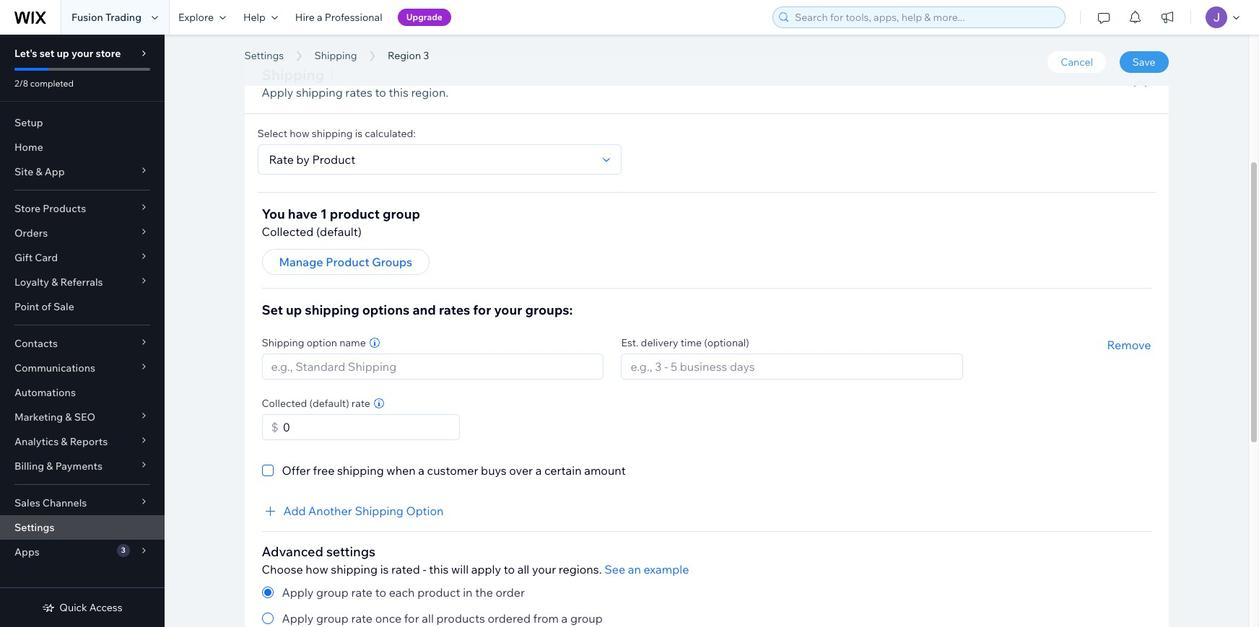 Task type: locate. For each thing, give the bounding box(es) containing it.
analytics & reports
[[14, 435, 108, 448]]

buys
[[481, 464, 507, 478]]

0 vertical spatial product
[[330, 206, 380, 223]]

to left 'each'
[[375, 586, 386, 600]]

1 vertical spatial collected
[[262, 397, 307, 410]]

0 horizontal spatial is
[[355, 127, 363, 140]]

region 3 down the hire
[[244, 31, 353, 64]]

settings link down help "button"
[[237, 48, 291, 63]]

billing & payments button
[[0, 454, 165, 479]]

rate left once at bottom left
[[351, 612, 373, 626]]

1 collected from the top
[[262, 225, 314, 239]]

0 horizontal spatial 3
[[121, 546, 126, 555]]

rate left 'each'
[[351, 586, 373, 600]]

shipping inside checkbox
[[337, 464, 384, 478]]

shipping for up
[[305, 302, 359, 319]]

0 vertical spatial all
[[518, 563, 530, 577]]

0 horizontal spatial product
[[330, 206, 380, 223]]

3 up 'access'
[[121, 546, 126, 555]]

shipping link
[[307, 48, 364, 63]]

choose
[[262, 563, 303, 577]]

shipping left option
[[355, 504, 404, 519]]

completed
[[30, 78, 74, 89]]

rate
[[352, 397, 370, 410], [351, 586, 373, 600], [351, 612, 373, 626]]

3 up region.
[[423, 49, 429, 62]]

1 vertical spatial settings
[[14, 521, 54, 534]]

rate for apply group rate once for all products ordered from a group
[[351, 612, 373, 626]]

rate down name
[[352, 397, 370, 410]]

0 vertical spatial rates
[[345, 85, 373, 100]]

None text field
[[278, 416, 455, 440]]

1 inside shipping 1 apply shipping rates to this region.
[[328, 66, 335, 84]]

0 vertical spatial settings
[[244, 49, 284, 62]]

settings down sales on the bottom of page
[[14, 521, 54, 534]]

group up groups
[[383, 206, 420, 223]]

to right apply on the left
[[504, 563, 515, 577]]

save button
[[1120, 51, 1169, 73]]

0 vertical spatial apply
[[262, 85, 294, 100]]

rates down the shipping link
[[345, 85, 373, 100]]

apply
[[262, 85, 294, 100], [282, 586, 314, 600], [282, 612, 314, 626]]

apply for apply group rate to each product in the order
[[282, 586, 314, 600]]

loyalty & referrals button
[[0, 270, 165, 295]]

this right -
[[429, 563, 449, 577]]

your left 'groups:'
[[494, 302, 522, 319]]

1 vertical spatial this
[[429, 563, 449, 577]]

home link
[[0, 135, 165, 160]]

settings link down channels
[[0, 516, 165, 540]]

settings link
[[237, 48, 291, 63], [0, 516, 165, 540]]

0 vertical spatial this
[[389, 85, 409, 100]]

est. delivery time (optional)
[[621, 337, 750, 350]]

1 horizontal spatial all
[[518, 563, 530, 577]]

1 inside you have 1 product group collected (default)
[[320, 206, 327, 223]]

0 vertical spatial for
[[473, 302, 491, 319]]

customer
[[427, 464, 478, 478]]

(default) up manage product groups
[[316, 225, 362, 239]]

0 vertical spatial your
[[71, 47, 93, 60]]

automations link
[[0, 381, 165, 405]]

1 vertical spatial (default)
[[309, 397, 349, 410]]

rates inside shipping 1 apply shipping rates to this region.
[[345, 85, 373, 100]]

3 down hire a professional
[[338, 31, 353, 64]]

hire
[[295, 11, 315, 24]]

set
[[40, 47, 54, 60]]

all up order
[[518, 563, 530, 577]]

all left products
[[422, 612, 434, 626]]

see an example button
[[605, 561, 689, 579]]

1 vertical spatial to
[[504, 563, 515, 577]]

cancel button
[[1048, 51, 1106, 73]]

to up calculated:
[[375, 85, 386, 100]]

(default) down option
[[309, 397, 349, 410]]

0 vertical spatial (default)
[[316, 225, 362, 239]]

app
[[45, 165, 65, 178]]

product
[[326, 255, 370, 270]]

each
[[389, 586, 415, 600]]

& for site
[[36, 165, 42, 178]]

2 rate from the top
[[351, 586, 373, 600]]

1 horizontal spatial up
[[286, 302, 302, 319]]

2 horizontal spatial your
[[532, 563, 556, 577]]

region down "upgrade" "button"
[[388, 49, 421, 62]]

1 vertical spatial rate
[[351, 586, 373, 600]]

referrals
[[60, 276, 103, 289]]

up right set
[[57, 47, 69, 60]]

setup link
[[0, 110, 165, 135]]

2 vertical spatial apply
[[282, 612, 314, 626]]

in
[[463, 586, 473, 600]]

of
[[41, 300, 51, 313]]

region down the hire
[[244, 31, 332, 64]]

once
[[375, 612, 402, 626]]

option group
[[262, 585, 603, 628]]

& right loyalty
[[51, 276, 58, 289]]

your
[[71, 47, 93, 60], [494, 302, 522, 319], [532, 563, 556, 577]]

1 vertical spatial 1
[[320, 206, 327, 223]]

products
[[43, 202, 86, 215]]

store
[[96, 47, 121, 60]]

shipping inside shipping 1 apply shipping rates to this region.
[[262, 66, 324, 84]]

all
[[518, 563, 530, 577], [422, 612, 434, 626]]

a
[[317, 11, 323, 24], [418, 464, 425, 478], [536, 464, 542, 478], [562, 612, 568, 626]]

0 vertical spatial settings link
[[237, 48, 291, 63]]

-
[[423, 563, 427, 577]]

& left reports
[[61, 435, 68, 448]]

1 rate from the top
[[352, 397, 370, 410]]

is inside advanced settings choose how shipping is rated - this will apply to all your regions. see an example
[[380, 563, 389, 577]]

0 horizontal spatial rates
[[345, 85, 373, 100]]

0 horizontal spatial region
[[244, 31, 332, 64]]

shipping down settings
[[331, 563, 378, 577]]

product up apply group rate once for all products ordered from a group
[[418, 586, 460, 600]]

0 vertical spatial rate
[[352, 397, 370, 410]]

up right 'set'
[[286, 302, 302, 319]]

shipping down the shipping link
[[296, 85, 343, 100]]

product inside you have 1 product group collected (default)
[[330, 206, 380, 223]]

Offer free shipping when a customer buys over a certain amount checkbox
[[262, 462, 626, 480]]

settings inside 'sidebar' element
[[14, 521, 54, 534]]

collected
[[262, 225, 314, 239], [262, 397, 307, 410]]

your left regions.
[[532, 563, 556, 577]]

0 vertical spatial collected
[[262, 225, 314, 239]]

1 vertical spatial up
[[286, 302, 302, 319]]

free
[[313, 464, 335, 478]]

& right billing
[[46, 460, 53, 473]]

over
[[509, 464, 533, 478]]

card
[[35, 251, 58, 264]]

0 vertical spatial 1
[[328, 66, 335, 84]]

0 horizontal spatial settings
[[14, 521, 54, 534]]

1 horizontal spatial is
[[380, 563, 389, 577]]

an
[[628, 563, 641, 577]]

1 vertical spatial rates
[[439, 302, 470, 319]]

loyalty & referrals
[[14, 276, 103, 289]]

shipping
[[315, 49, 357, 62], [262, 66, 324, 84], [262, 337, 304, 350], [355, 504, 404, 519]]

0 horizontal spatial all
[[422, 612, 434, 626]]

0 horizontal spatial region 3
[[244, 31, 353, 64]]

1 horizontal spatial this
[[429, 563, 449, 577]]

1 vertical spatial apply
[[282, 586, 314, 600]]

order
[[496, 586, 525, 600]]

options
[[362, 302, 410, 319]]

a right the hire
[[317, 11, 323, 24]]

1 vertical spatial for
[[404, 612, 419, 626]]

your left store
[[71, 47, 93, 60]]

apply for apply group rate once for all products ordered from a group
[[282, 612, 314, 626]]

for right once at bottom left
[[404, 612, 419, 626]]

remove
[[1108, 338, 1152, 353]]

is left calculated:
[[355, 127, 363, 140]]

shipping down shipping 1 apply shipping rates to this region.
[[312, 127, 353, 140]]

for
[[473, 302, 491, 319], [404, 612, 419, 626]]

select how shipping is calculated:
[[257, 127, 416, 140]]

this left region.
[[389, 85, 409, 100]]

shipping option name
[[262, 337, 366, 350]]

(default)
[[316, 225, 362, 239], [309, 397, 349, 410]]

collected down the you
[[262, 225, 314, 239]]

1 vertical spatial your
[[494, 302, 522, 319]]

rate for apply group rate to each product in the order
[[351, 586, 373, 600]]

shipping down 'set'
[[262, 337, 304, 350]]

amount
[[584, 464, 626, 478]]

1 horizontal spatial settings
[[244, 49, 284, 62]]

settings down help "button"
[[244, 49, 284, 62]]

how
[[290, 127, 310, 140], [306, 563, 328, 577]]

collected up $
[[262, 397, 307, 410]]

manage product groups button
[[262, 249, 430, 275]]

this
[[389, 85, 409, 100], [429, 563, 449, 577]]

payments
[[55, 460, 103, 473]]

0 horizontal spatial your
[[71, 47, 93, 60]]

0 vertical spatial up
[[57, 47, 69, 60]]

& right site
[[36, 165, 42, 178]]

& for loyalty
[[51, 276, 58, 289]]

1 horizontal spatial product
[[418, 586, 460, 600]]

orders
[[14, 227, 48, 240]]

2 vertical spatial your
[[532, 563, 556, 577]]

region 3 down "upgrade" "button"
[[388, 49, 429, 62]]

from
[[533, 612, 559, 626]]

1 vertical spatial is
[[380, 563, 389, 577]]

& left seo
[[65, 411, 72, 424]]

shipping up option
[[305, 302, 359, 319]]

automations
[[14, 386, 76, 399]]

1 horizontal spatial 3
[[338, 31, 353, 64]]

0 horizontal spatial up
[[57, 47, 69, 60]]

product up product at left top
[[330, 206, 380, 223]]

shipping for free
[[337, 464, 384, 478]]

None field
[[265, 145, 596, 174]]

& for analytics
[[61, 435, 68, 448]]

1 right have
[[320, 206, 327, 223]]

upgrade
[[406, 12, 443, 22]]

shipping down the shipping link
[[262, 66, 324, 84]]

1 horizontal spatial region 3
[[388, 49, 429, 62]]

product
[[330, 206, 380, 223], [418, 586, 460, 600]]

region
[[244, 31, 332, 64], [388, 49, 421, 62]]

rates right and
[[439, 302, 470, 319]]

to inside advanced settings choose how shipping is rated - this will apply to all your regions. see an example
[[504, 563, 515, 577]]

for right and
[[473, 302, 491, 319]]

group right from
[[570, 612, 603, 626]]

shipping up shipping 1 apply shipping rates to this region.
[[315, 49, 357, 62]]

group
[[383, 206, 420, 223], [316, 586, 349, 600], [316, 612, 349, 626], [570, 612, 603, 626]]

site
[[14, 165, 33, 178]]

1 horizontal spatial settings link
[[237, 48, 291, 63]]

0 horizontal spatial this
[[389, 85, 409, 100]]

1 horizontal spatial your
[[494, 302, 522, 319]]

0 horizontal spatial settings link
[[0, 516, 165, 540]]

is left rated
[[380, 563, 389, 577]]

how down advanced
[[306, 563, 328, 577]]

how inside advanced settings choose how shipping is rated - this will apply to all your regions. see an example
[[306, 563, 328, 577]]

1 horizontal spatial 1
[[328, 66, 335, 84]]

0 horizontal spatial 1
[[320, 206, 327, 223]]

2 vertical spatial to
[[375, 586, 386, 600]]

0 vertical spatial to
[[375, 85, 386, 100]]

is
[[355, 127, 363, 140], [380, 563, 389, 577]]

& inside popup button
[[51, 276, 58, 289]]

how right select
[[290, 127, 310, 140]]

1 down the shipping link
[[328, 66, 335, 84]]

cancel
[[1061, 56, 1093, 69]]

contacts
[[14, 337, 58, 350]]

site & app button
[[0, 160, 165, 184]]

1 horizontal spatial region
[[388, 49, 421, 62]]

2 vertical spatial rate
[[351, 612, 373, 626]]

products
[[437, 612, 485, 626]]

group down settings
[[316, 586, 349, 600]]

to
[[375, 85, 386, 100], [504, 563, 515, 577], [375, 586, 386, 600]]

manage
[[279, 255, 323, 270]]

1 vertical spatial how
[[306, 563, 328, 577]]

example
[[644, 563, 689, 577]]

shipping right free
[[337, 464, 384, 478]]

this inside shipping 1 apply shipping rates to this region.
[[389, 85, 409, 100]]

3 rate from the top
[[351, 612, 373, 626]]



Task type: vqa. For each thing, say whether or not it's contained in the screenshot.
bottom to
yes



Task type: describe. For each thing, give the bounding box(es) containing it.
shipping for shipping 1 apply shipping rates to this region.
[[262, 66, 324, 84]]

sale
[[53, 300, 74, 313]]

shipping 1 apply shipping rates to this region.
[[262, 66, 449, 100]]

collected inside you have 1 product group collected (default)
[[262, 225, 314, 239]]

help
[[243, 11, 266, 24]]

2 horizontal spatial 3
[[423, 49, 429, 62]]

will
[[451, 563, 469, 577]]

0 horizontal spatial for
[[404, 612, 419, 626]]

e.g., Standard Shipping field
[[267, 355, 599, 379]]

all inside advanced settings choose how shipping is rated - this will apply to all your regions. see an example
[[518, 563, 530, 577]]

remove button
[[1108, 337, 1152, 354]]

analytics & reports button
[[0, 430, 165, 454]]

point
[[14, 300, 39, 313]]

fusion
[[71, 11, 103, 24]]

access
[[89, 602, 123, 615]]

advanced
[[262, 544, 323, 561]]

reports
[[70, 435, 108, 448]]

apply inside shipping 1 apply shipping rates to this region.
[[262, 85, 294, 100]]

arrow up outline image
[[1133, 76, 1148, 91]]

est.
[[621, 337, 639, 350]]

shipping for shipping
[[315, 49, 357, 62]]

sales channels button
[[0, 491, 165, 516]]

quick access button
[[42, 602, 123, 615]]

1 vertical spatial settings link
[[0, 516, 165, 540]]

option group containing apply group rate to each product in the order
[[262, 585, 603, 628]]

setup
[[14, 116, 43, 129]]

& for billing
[[46, 460, 53, 473]]

region.
[[411, 85, 449, 100]]

apps
[[14, 546, 40, 559]]

group inside you have 1 product group collected (default)
[[383, 206, 420, 223]]

add another shipping option button
[[262, 503, 1152, 520]]

you have 1 product group collected (default)
[[262, 206, 420, 239]]

groups
[[372, 255, 412, 270]]

your inside 'sidebar' element
[[71, 47, 93, 60]]

e.g., 3 - 5 business days field
[[626, 355, 959, 379]]

add another shipping option
[[283, 504, 444, 519]]

save
[[1133, 56, 1156, 69]]

0 vertical spatial how
[[290, 127, 310, 140]]

delivery
[[641, 337, 679, 350]]

when
[[387, 464, 416, 478]]

this inside advanced settings choose how shipping is rated - this will apply to all your regions. see an example
[[429, 563, 449, 577]]

the
[[475, 586, 493, 600]]

shipping inside button
[[355, 504, 404, 519]]

store products button
[[0, 196, 165, 221]]

regions.
[[559, 563, 602, 577]]

orders button
[[0, 221, 165, 246]]

option
[[307, 337, 337, 350]]

& for marketing
[[65, 411, 72, 424]]

calculated:
[[365, 127, 416, 140]]

2 collected from the top
[[262, 397, 307, 410]]

(default) inside you have 1 product group collected (default)
[[316, 225, 362, 239]]

apply group rate once for all products ordered from a group
[[282, 612, 603, 626]]

shipping for how
[[312, 127, 353, 140]]

0 vertical spatial is
[[355, 127, 363, 140]]

another
[[308, 504, 352, 519]]

groups:
[[525, 302, 573, 319]]

marketing
[[14, 411, 63, 424]]

settings
[[326, 544, 376, 561]]

set up shipping options and rates for your groups:
[[262, 302, 573, 319]]

home
[[14, 141, 43, 154]]

1 horizontal spatial for
[[473, 302, 491, 319]]

option
[[406, 504, 444, 519]]

fusion trading
[[71, 11, 142, 24]]

professional
[[325, 11, 383, 24]]

site & app
[[14, 165, 65, 178]]

Search for tools, apps, help & more... field
[[791, 7, 1061, 27]]

have
[[288, 206, 317, 223]]

shipping inside advanced settings choose how shipping is rated - this will apply to all your regions. see an example
[[331, 563, 378, 577]]

loyalty
[[14, 276, 49, 289]]

hire a professional
[[295, 11, 383, 24]]

store products
[[14, 202, 86, 215]]

$
[[271, 421, 278, 435]]

marketing & seo button
[[0, 405, 165, 430]]

quick
[[59, 602, 87, 615]]

gift card button
[[0, 246, 165, 270]]

2/8
[[14, 78, 28, 89]]

quick access
[[59, 602, 123, 615]]

1 vertical spatial product
[[418, 586, 460, 600]]

a inside 'link'
[[317, 11, 323, 24]]

advanced settings choose how shipping is rated - this will apply to all your regions. see an example
[[262, 544, 689, 577]]

your inside advanced settings choose how shipping is rated - this will apply to all your regions. see an example
[[532, 563, 556, 577]]

you
[[262, 206, 285, 223]]

to inside shipping 1 apply shipping rates to this region.
[[375, 85, 386, 100]]

hire a professional link
[[287, 0, 391, 35]]

2/8 completed
[[14, 78, 74, 89]]

1 vertical spatial all
[[422, 612, 434, 626]]

gift card
[[14, 251, 58, 264]]

shipping for shipping option name
[[262, 337, 304, 350]]

help button
[[235, 0, 287, 35]]

offer free shipping when a customer buys over a certain amount
[[282, 464, 626, 478]]

a right from
[[562, 612, 568, 626]]

sidebar element
[[0, 35, 165, 628]]

apply
[[471, 563, 501, 577]]

channels
[[42, 497, 87, 510]]

point of sale
[[14, 300, 74, 313]]

billing
[[14, 460, 44, 473]]

certain
[[545, 464, 582, 478]]

a right when
[[418, 464, 425, 478]]

manage product groups
[[279, 255, 412, 270]]

ordered
[[488, 612, 531, 626]]

let's set up your store
[[14, 47, 121, 60]]

rate for collected (default) rate
[[352, 397, 370, 410]]

group left once at bottom left
[[316, 612, 349, 626]]

communications button
[[0, 356, 165, 381]]

a right 'over'
[[536, 464, 542, 478]]

see
[[605, 563, 626, 577]]

shipping inside shipping 1 apply shipping rates to this region.
[[296, 85, 343, 100]]

sales
[[14, 497, 40, 510]]

upgrade button
[[398, 9, 451, 26]]

1 horizontal spatial rates
[[439, 302, 470, 319]]

time
[[681, 337, 702, 350]]

let's
[[14, 47, 37, 60]]

up inside 'sidebar' element
[[57, 47, 69, 60]]

trading
[[105, 11, 142, 24]]

explore
[[178, 11, 214, 24]]

3 inside 'sidebar' element
[[121, 546, 126, 555]]

rated
[[391, 563, 420, 577]]

apply group rate to each product in the order
[[282, 586, 525, 600]]

offer
[[282, 464, 311, 478]]



